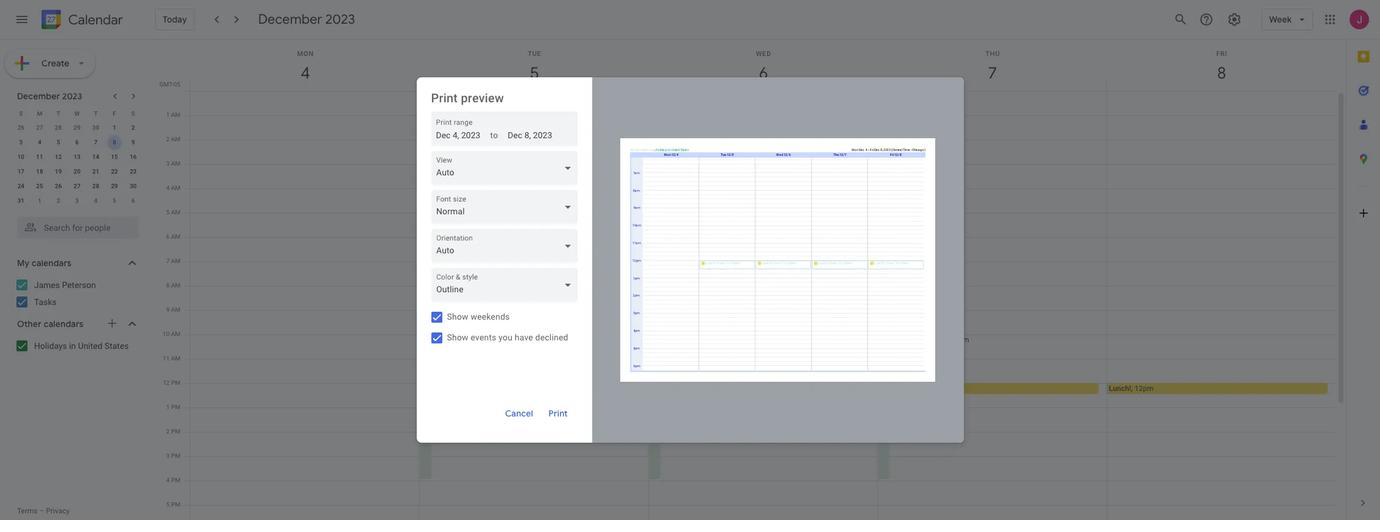Task type: locate. For each thing, give the bounding box(es) containing it.
0 vertical spatial 27
[[36, 124, 43, 131]]

29 down 22 element
[[111, 183, 118, 190]]

1 horizontal spatial 28
[[92, 183, 99, 190]]

print preview element
[[0, 0, 1381, 521]]

2 column header from the left
[[419, 40, 649, 91]]

am down 9 am
[[171, 331, 180, 338]]

t up november 28 element
[[57, 110, 60, 117]]

1 vertical spatial 30
[[130, 183, 137, 190]]

10
[[17, 154, 24, 160], [163, 331, 170, 338]]

pm up 1 pm in the bottom of the page
[[171, 380, 180, 387]]

am for 7 am
[[171, 258, 180, 265]]

1 vertical spatial 9
[[166, 307, 170, 313]]

am down the 3 am
[[171, 185, 180, 191]]

1 horizontal spatial 29
[[111, 183, 118, 190]]

1
[[166, 112, 170, 118], [113, 124, 116, 131], [38, 198, 41, 204], [166, 404, 170, 411]]

cancel
[[505, 408, 533, 419]]

row group
[[12, 121, 143, 209]]

november 26 element
[[14, 121, 28, 135]]

preview
[[461, 91, 504, 105]]

gmt-05
[[160, 81, 180, 88]]

s right f
[[131, 110, 135, 117]]

pm up 2 pm
[[171, 404, 180, 411]]

print preview image
[[621, 138, 936, 382]]

am for 6 am
[[171, 233, 180, 240]]

1 up 2 am
[[166, 112, 170, 118]]

1 lunch! , 12pm from the left
[[665, 385, 709, 393]]

calendars for my calendars
[[32, 258, 72, 269]]

6 pm from the top
[[171, 502, 180, 508]]

print up print range
[[431, 91, 458, 105]]

barber schedule 10am
[[893, 336, 970, 344]]

8
[[113, 139, 116, 146], [166, 282, 170, 289]]

1 cell from the left
[[191, 91, 420, 521]]

row containing s
[[12, 106, 143, 121]]

grid
[[156, 40, 1347, 521]]

2 pm from the top
[[171, 404, 180, 411]]

5 down 29 element
[[113, 198, 116, 204]]

12 for 12
[[55, 154, 62, 160]]

27 for the november 27 element at top left
[[36, 124, 43, 131]]

november 28 element
[[51, 121, 66, 135]]

3 down 2 am
[[166, 160, 170, 167]]

1 horizontal spatial 11
[[163, 355, 170, 362]]

4 up 5 am
[[166, 185, 170, 191]]

12 for 12 pm
[[163, 380, 170, 387]]

2 horizontal spatial lunch!
[[1110, 385, 1132, 393]]

End date text field
[[508, 128, 553, 143]]

2 schedule from the left
[[687, 336, 718, 344]]

7 am from the top
[[171, 258, 180, 265]]

22 element
[[107, 165, 122, 179]]

14
[[92, 154, 99, 160]]

1 horizontal spatial 7
[[166, 258, 170, 265]]

5 am from the top
[[171, 209, 180, 216]]

11 for 11
[[36, 154, 43, 160]]

0 horizontal spatial 27
[[36, 124, 43, 131]]

29 for 29 element
[[111, 183, 118, 190]]

0 vertical spatial 12
[[55, 154, 62, 160]]

1 vertical spatial 26
[[55, 183, 62, 190]]

4 for 4 pm
[[166, 477, 170, 484]]

row containing barber schedule
[[185, 91, 1337, 521]]

2 barber schedule , 10am from the left
[[663, 336, 740, 344]]

8 am from the top
[[171, 282, 180, 289]]

lunch! , 12pm for 10am
[[894, 385, 939, 393]]

barber schedule , 10am
[[434, 336, 511, 344], [663, 336, 740, 344]]

0 vertical spatial 8
[[113, 139, 116, 146]]

0 horizontal spatial lunch! , 12pm
[[665, 385, 709, 393]]

lunch! , 12pm
[[665, 385, 709, 393], [894, 385, 939, 393], [1110, 385, 1154, 393]]

schedule
[[458, 336, 489, 344], [687, 336, 718, 344], [917, 336, 947, 344]]

3
[[19, 139, 23, 146], [166, 160, 170, 167], [75, 198, 79, 204], [166, 453, 170, 460]]

5 down 4 am
[[166, 209, 170, 216]]

calendars
[[32, 258, 72, 269], [44, 319, 84, 330]]

1 horizontal spatial 26
[[55, 183, 62, 190]]

14 element
[[88, 150, 103, 165]]

11 up 18
[[36, 154, 43, 160]]

row containing 3
[[12, 135, 143, 150]]

9 inside row group
[[132, 139, 135, 146]]

9 up 10 am
[[166, 307, 170, 313]]

1 vertical spatial print
[[436, 118, 452, 127]]

12 element
[[51, 150, 66, 165]]

1 barber schedule , 10am from the left
[[434, 336, 511, 344]]

15
[[111, 154, 118, 160]]

lunch! for ,
[[665, 385, 687, 393]]

declined
[[536, 333, 569, 343]]

1 pm
[[166, 404, 180, 411]]

0 vertical spatial december
[[258, 11, 322, 27]]

1 vertical spatial 8
[[166, 282, 170, 289]]

december 2023
[[258, 11, 355, 27], [17, 91, 82, 102]]

am down 6 am
[[171, 258, 180, 265]]

Start date text field
[[436, 128, 481, 143]]

2 up 3 pm
[[166, 429, 170, 435]]

am for 8 am
[[171, 282, 180, 289]]

2 lunch! from the left
[[894, 385, 916, 393]]

1 vertical spatial 2023
[[62, 91, 82, 102]]

0 vertical spatial print
[[431, 91, 458, 105]]

7 for 7 am
[[166, 258, 170, 265]]

other calendars
[[17, 319, 84, 330]]

2 down 26 element
[[57, 198, 60, 204]]

am up 4 am
[[171, 160, 180, 167]]

1 horizontal spatial barber
[[663, 336, 685, 344]]

8 up 9 am
[[166, 282, 170, 289]]

0 horizontal spatial 10am
[[492, 336, 511, 344]]

12pm
[[690, 385, 709, 393], [920, 385, 939, 393], [1135, 385, 1154, 393]]

1 horizontal spatial schedule
[[687, 336, 718, 344]]

2 horizontal spatial lunch! , 12pm
[[1110, 385, 1154, 393]]

am up 9 am
[[171, 282, 180, 289]]

3 schedule from the left
[[917, 336, 947, 344]]

1 horizontal spatial 8
[[166, 282, 170, 289]]

0 vertical spatial calendars
[[32, 258, 72, 269]]

1 vertical spatial december
[[17, 91, 60, 102]]

29 element
[[107, 179, 122, 194]]

20 element
[[70, 165, 84, 179]]

8 inside cell
[[113, 139, 116, 146]]

1 horizontal spatial 6
[[132, 198, 135, 204]]

calendars up in
[[44, 319, 84, 330]]

7 am
[[166, 258, 180, 265]]

5
[[57, 139, 60, 146], [113, 198, 116, 204], [166, 209, 170, 216], [166, 502, 170, 508]]

24 element
[[14, 179, 28, 194]]

21 element
[[88, 165, 103, 179]]

1 horizontal spatial 9
[[166, 307, 170, 313]]

0 vertical spatial 29
[[74, 124, 81, 131]]

0 horizontal spatial 11
[[36, 154, 43, 160]]

5 column header from the left
[[1107, 40, 1337, 91]]

0 horizontal spatial december 2023
[[17, 91, 82, 102]]

1 horizontal spatial 10
[[163, 331, 170, 338]]

2 inside january 2 element
[[57, 198, 60, 204]]

2 am from the top
[[171, 136, 180, 143]]

am down 8 am
[[171, 307, 180, 313]]

0 horizontal spatial 10
[[17, 154, 24, 160]]

in
[[69, 341, 76, 351]]

27 down 20 "element" at the top left
[[74, 183, 81, 190]]

1 horizontal spatial barber schedule , 10am
[[663, 336, 740, 344]]

5 for 5 pm
[[166, 502, 170, 508]]

2 for 2 am
[[166, 136, 170, 143]]

1 vertical spatial 6
[[132, 198, 135, 204]]

0 vertical spatial 2023
[[325, 11, 355, 27]]

1 horizontal spatial 12pm
[[920, 385, 939, 393]]

0 horizontal spatial december
[[17, 91, 60, 102]]

6 down 5 am
[[166, 233, 170, 240]]

row group containing 26
[[12, 121, 143, 209]]

6 am
[[166, 233, 180, 240]]

1 am from the top
[[171, 112, 180, 118]]

10 inside december 2023 grid
[[17, 154, 24, 160]]

december 2023 grid
[[12, 106, 143, 209]]

2 vertical spatial print
[[549, 408, 568, 419]]

25 element
[[32, 179, 47, 194]]

31 element
[[14, 194, 28, 209]]

28 for 28 element
[[92, 183, 99, 190]]

12 up 19
[[55, 154, 62, 160]]

0 vertical spatial 11
[[36, 154, 43, 160]]

21
[[92, 168, 99, 175]]

27
[[36, 124, 43, 131], [74, 183, 81, 190]]

0 vertical spatial 7
[[94, 139, 98, 146]]

january 5 element
[[107, 194, 122, 209]]

9
[[132, 139, 135, 146], [166, 307, 170, 313]]

4 down 28 element
[[94, 198, 98, 204]]

1 horizontal spatial t
[[94, 110, 98, 117]]

1 vertical spatial 29
[[111, 183, 118, 190]]

3 lunch! from the left
[[1110, 385, 1132, 393]]

t
[[57, 110, 60, 117], [94, 110, 98, 117]]

30 element
[[126, 179, 141, 194]]

s up november 26 element
[[19, 110, 23, 117]]

1 horizontal spatial december
[[258, 11, 322, 27]]

11 inside december 2023 grid
[[36, 154, 43, 160]]

0 vertical spatial 10
[[17, 154, 24, 160]]

1 horizontal spatial lunch! , 12pm
[[894, 385, 939, 393]]

column header
[[190, 40, 420, 91], [419, 40, 649, 91], [649, 40, 879, 91], [878, 40, 1108, 91], [1107, 40, 1337, 91]]

tasks
[[34, 298, 57, 307]]

1 vertical spatial 28
[[92, 183, 99, 190]]

2 t from the left
[[94, 110, 98, 117]]

5 cell from the left
[[1107, 91, 1337, 521]]

0 vertical spatial show
[[447, 312, 469, 322]]

28 left "november 29" element
[[55, 124, 62, 131]]

4 pm from the top
[[171, 453, 180, 460]]

None field
[[431, 151, 583, 185], [431, 190, 583, 224], [431, 229, 583, 263], [431, 268, 583, 302], [431, 151, 583, 185], [431, 190, 583, 224], [431, 229, 583, 263], [431, 268, 583, 302]]

row
[[185, 91, 1337, 521], [12, 106, 143, 121], [12, 121, 143, 135], [12, 135, 143, 150], [12, 150, 143, 165], [12, 165, 143, 179], [12, 179, 143, 194], [12, 194, 143, 209]]

1 12pm from the left
[[690, 385, 709, 393]]

8 am
[[166, 282, 180, 289]]

2 pm
[[166, 429, 180, 435]]

barber
[[434, 336, 456, 344], [663, 336, 685, 344], [893, 336, 915, 344]]

2 12pm from the left
[[920, 385, 939, 393]]

1 am
[[166, 112, 180, 118]]

26
[[17, 124, 24, 131], [55, 183, 62, 190]]

print right 'cancel' button
[[549, 408, 568, 419]]

show left weekends
[[447, 312, 469, 322]]

show left events
[[447, 333, 469, 343]]

0 horizontal spatial 12pm
[[690, 385, 709, 393]]

pm down 3 pm
[[171, 477, 180, 484]]

calendars inside dropdown button
[[32, 258, 72, 269]]

12 down 11 am
[[163, 380, 170, 387]]

calendars up james at the bottom of the page
[[32, 258, 72, 269]]

november 29 element
[[70, 121, 84, 135]]

0 horizontal spatial t
[[57, 110, 60, 117]]

5 pm from the top
[[171, 477, 180, 484]]

0 horizontal spatial 28
[[55, 124, 62, 131]]

2 show from the top
[[447, 333, 469, 343]]

tab list
[[1347, 40, 1381, 487]]

27 down m
[[36, 124, 43, 131]]

30 down '23' element
[[130, 183, 137, 190]]

11 am from the top
[[171, 355, 180, 362]]

6
[[75, 139, 79, 146], [132, 198, 135, 204], [166, 233, 170, 240]]

1 horizontal spatial 2023
[[325, 11, 355, 27]]

am up the 3 am
[[171, 136, 180, 143]]

today button
[[155, 9, 195, 30]]

lunch! for 10am
[[894, 385, 916, 393]]

pm for 4 pm
[[171, 477, 180, 484]]

am up 2 am
[[171, 112, 180, 118]]

28 for november 28 element
[[55, 124, 62, 131]]

0 horizontal spatial 12
[[55, 154, 62, 160]]

1 column header from the left
[[190, 40, 420, 91]]

8 up 15
[[113, 139, 116, 146]]

0 vertical spatial december 2023
[[258, 11, 355, 27]]

1 lunch! from the left
[[665, 385, 687, 393]]

2 horizontal spatial schedule
[[917, 336, 947, 344]]

states
[[105, 341, 129, 351]]

4 cell from the left
[[877, 91, 1108, 521]]

3 10am from the left
[[951, 336, 970, 344]]

1 show from the top
[[447, 312, 469, 322]]

9 up 16
[[132, 139, 135, 146]]

0 horizontal spatial 7
[[94, 139, 98, 146]]

8 inside grid
[[166, 282, 170, 289]]

0 horizontal spatial s
[[19, 110, 23, 117]]

26 down 19 element
[[55, 183, 62, 190]]

cell
[[191, 91, 420, 521], [419, 91, 649, 521], [648, 91, 879, 521], [877, 91, 1108, 521], [1107, 91, 1337, 521]]

7 inside december 2023 grid
[[94, 139, 98, 146]]

5 down 4 pm
[[166, 502, 170, 508]]

0 horizontal spatial 8
[[113, 139, 116, 146]]

1 horizontal spatial 30
[[130, 183, 137, 190]]

pm for 1 pm
[[171, 404, 180, 411]]

am
[[171, 112, 180, 118], [171, 136, 180, 143], [171, 160, 180, 167], [171, 185, 180, 191], [171, 209, 180, 216], [171, 233, 180, 240], [171, 258, 180, 265], [171, 282, 180, 289], [171, 307, 180, 313], [171, 331, 180, 338], [171, 355, 180, 362]]

6 am from the top
[[171, 233, 180, 240]]

2023
[[325, 11, 355, 27], [62, 91, 82, 102]]

2
[[132, 124, 135, 131], [166, 136, 170, 143], [57, 198, 60, 204], [166, 429, 170, 435]]

18
[[36, 168, 43, 175]]

2 lunch! , 12pm from the left
[[894, 385, 939, 393]]

9 am from the top
[[171, 307, 180, 313]]

1 horizontal spatial 12
[[163, 380, 170, 387]]

2 s from the left
[[131, 110, 135, 117]]

10 up "17"
[[17, 154, 24, 160]]

1 vertical spatial 7
[[166, 258, 170, 265]]

1 down 12 pm
[[166, 404, 170, 411]]

22
[[111, 168, 118, 175]]

0 horizontal spatial barber schedule , 10am
[[434, 336, 511, 344]]

0 horizontal spatial 6
[[75, 139, 79, 146]]

1 horizontal spatial 27
[[74, 183, 81, 190]]

0 vertical spatial 26
[[17, 124, 24, 131]]

0 horizontal spatial schedule
[[458, 336, 489, 344]]

january 3 element
[[70, 194, 84, 209]]

print for print range
[[436, 118, 452, 127]]

3 12pm from the left
[[1135, 385, 1154, 393]]

28 down 21 element
[[92, 183, 99, 190]]

1 vertical spatial 10
[[163, 331, 170, 338]]

t up november 30 element
[[94, 110, 98, 117]]

3 pm from the top
[[171, 429, 180, 435]]

0 horizontal spatial 30
[[92, 124, 99, 131]]

4 down 3 pm
[[166, 477, 170, 484]]

12 inside "element"
[[55, 154, 62, 160]]

19 element
[[51, 165, 66, 179]]

12
[[55, 154, 62, 160], [163, 380, 170, 387]]

1 horizontal spatial lunch!
[[894, 385, 916, 393]]

1 vertical spatial 11
[[163, 355, 170, 362]]

january 6 element
[[126, 194, 141, 209]]

7 down november 30 element
[[94, 139, 98, 146]]

am for 4 am
[[171, 185, 180, 191]]

pm up 3 pm
[[171, 429, 180, 435]]

8 cell
[[105, 135, 124, 150]]

1 horizontal spatial s
[[131, 110, 135, 117]]

am up 6 am
[[171, 209, 180, 216]]

30 right "november 29" element
[[92, 124, 99, 131]]

peterson
[[62, 280, 96, 290]]

2 down the 1 am
[[166, 136, 170, 143]]

26 left the november 27 element at top left
[[17, 124, 24, 131]]

show events you have declined
[[447, 333, 569, 343]]

6 down "november 29" element
[[75, 139, 79, 146]]

10 am from the top
[[171, 331, 180, 338]]

1 vertical spatial calendars
[[44, 319, 84, 330]]

0 vertical spatial 30
[[92, 124, 99, 131]]

3 down november 26 element
[[19, 139, 23, 146]]

11 for 11 am
[[163, 355, 170, 362]]

7 down 6 am
[[166, 258, 170, 265]]

privacy link
[[46, 507, 70, 516]]

1 vertical spatial december 2023
[[17, 91, 82, 102]]

0 horizontal spatial barber
[[434, 336, 456, 344]]

1 schedule from the left
[[458, 336, 489, 344]]

pm for 5 pm
[[171, 502, 180, 508]]

am up 7 am
[[171, 233, 180, 240]]

3 up 4 pm
[[166, 453, 170, 460]]

2 horizontal spatial 12pm
[[1135, 385, 1154, 393]]

3 for january 3 element
[[75, 198, 79, 204]]

2 vertical spatial 6
[[166, 233, 170, 240]]

6 down 30 element
[[132, 198, 135, 204]]

0 horizontal spatial 29
[[74, 124, 81, 131]]

today
[[163, 14, 187, 25]]

privacy
[[46, 507, 70, 516]]

6 for 6 am
[[166, 233, 170, 240]]

0 horizontal spatial lunch!
[[665, 385, 687, 393]]

am for 5 am
[[171, 209, 180, 216]]

7
[[94, 139, 98, 146], [166, 258, 170, 265]]

1 vertical spatial 12
[[163, 380, 170, 387]]

11 down 10 am
[[163, 355, 170, 362]]

0 vertical spatial 6
[[75, 139, 79, 146]]

29 down the w
[[74, 124, 81, 131]]

9 inside grid
[[166, 307, 170, 313]]

am for 9 am
[[171, 307, 180, 313]]

december
[[258, 11, 322, 27], [17, 91, 60, 102]]

1 pm from the top
[[171, 380, 180, 387]]

10 up 11 am
[[163, 331, 170, 338]]

0 horizontal spatial 26
[[17, 124, 24, 131]]

29
[[74, 124, 81, 131], [111, 183, 118, 190]]

None search field
[[0, 212, 151, 239]]

2 horizontal spatial barber
[[893, 336, 915, 344]]

0 horizontal spatial 9
[[132, 139, 135, 146]]

,
[[489, 336, 490, 344], [718, 336, 720, 344], [687, 385, 688, 393], [916, 385, 918, 393], [1132, 385, 1134, 393]]

12pm for 10am
[[920, 385, 939, 393]]

f
[[113, 110, 116, 117]]

1 horizontal spatial 10am
[[722, 336, 740, 344]]

pm
[[171, 380, 180, 387], [171, 404, 180, 411], [171, 429, 180, 435], [171, 453, 180, 460], [171, 477, 180, 484], [171, 502, 180, 508]]

1 vertical spatial show
[[447, 333, 469, 343]]

weekends
[[471, 312, 510, 322]]

row containing 10
[[12, 150, 143, 165]]

4
[[38, 139, 41, 146], [166, 185, 170, 191], [94, 198, 98, 204], [166, 477, 170, 484]]

30
[[92, 124, 99, 131], [130, 183, 137, 190]]

my calendars button
[[2, 254, 151, 273]]

my
[[17, 258, 30, 269]]

3 down 27 element
[[75, 198, 79, 204]]

print up start date text field
[[436, 118, 452, 127]]

1 vertical spatial 27
[[74, 183, 81, 190]]

2 horizontal spatial 10am
[[951, 336, 970, 344]]

0 vertical spatial 9
[[132, 139, 135, 146]]

am up 12 pm
[[171, 355, 180, 362]]

lunch!
[[665, 385, 687, 393], [894, 385, 916, 393], [1110, 385, 1132, 393]]

28
[[55, 124, 62, 131], [92, 183, 99, 190]]

1 down 25 element
[[38, 198, 41, 204]]

4 am from the top
[[171, 185, 180, 191]]

calendars inside dropdown button
[[44, 319, 84, 330]]

2 horizontal spatial 6
[[166, 233, 170, 240]]

pm up 4 pm
[[171, 453, 180, 460]]

29 for "november 29" element
[[74, 124, 81, 131]]

0 vertical spatial 28
[[55, 124, 62, 131]]

3 am from the top
[[171, 160, 180, 167]]

pm down 4 pm
[[171, 502, 180, 508]]



Task type: vqa. For each thing, say whether or not it's contained in the screenshot.


Task type: describe. For each thing, give the bounding box(es) containing it.
23 element
[[126, 165, 141, 179]]

16 element
[[126, 150, 141, 165]]

2 am
[[166, 136, 180, 143]]

1 for january 1 element
[[38, 198, 41, 204]]

schedule for 3rd cell
[[687, 336, 718, 344]]

1 down f
[[113, 124, 116, 131]]

calendar heading
[[66, 11, 123, 28]]

row containing 31
[[12, 194, 143, 209]]

to
[[490, 130, 498, 140]]

terms – privacy
[[17, 507, 70, 516]]

terms link
[[17, 507, 38, 516]]

schedule for 2nd cell from left
[[458, 336, 489, 344]]

james peterson
[[34, 280, 96, 290]]

show weekends
[[447, 312, 510, 322]]

–
[[39, 507, 44, 516]]

12pm for ,
[[690, 385, 709, 393]]

print button
[[539, 399, 578, 429]]

w
[[74, 110, 80, 117]]

3 lunch! , 12pm from the left
[[1110, 385, 1154, 393]]

november 27 element
[[32, 121, 47, 135]]

my calendars list
[[2, 276, 151, 312]]

11 element
[[32, 150, 47, 165]]

1 10am from the left
[[492, 336, 511, 344]]

support image
[[1200, 12, 1214, 27]]

24
[[17, 183, 24, 190]]

cell containing lunch!
[[1107, 91, 1337, 521]]

you
[[499, 333, 513, 343]]

show for show events you have declined
[[447, 333, 469, 343]]

4 for 4 am
[[166, 185, 170, 191]]

range
[[454, 118, 473, 127]]

print range
[[436, 118, 473, 127]]

10 element
[[14, 150, 28, 165]]

grid containing barber schedule
[[156, 40, 1347, 521]]

gmt-
[[160, 81, 174, 88]]

9 am
[[166, 307, 180, 313]]

terms
[[17, 507, 38, 516]]

3 column header from the left
[[649, 40, 879, 91]]

26 for november 26 element
[[17, 124, 24, 131]]

row containing 17
[[12, 165, 143, 179]]

1 barber from the left
[[434, 336, 456, 344]]

holidays in united states
[[34, 341, 129, 351]]

3 am
[[166, 160, 180, 167]]

calendars for other calendars
[[44, 319, 84, 330]]

calendar element
[[39, 7, 123, 34]]

m
[[37, 110, 42, 117]]

am for 10 am
[[171, 331, 180, 338]]

show for show weekends
[[447, 312, 469, 322]]

am for 11 am
[[171, 355, 180, 362]]

am for 1 am
[[171, 112, 180, 118]]

30 for november 30 element
[[92, 124, 99, 131]]

6 for january 6 element
[[132, 198, 135, 204]]

13
[[74, 154, 81, 160]]

7 for 7
[[94, 139, 98, 146]]

cancel button
[[500, 399, 539, 429]]

2 cell from the left
[[419, 91, 649, 521]]

3 for 3 pm
[[166, 453, 170, 460]]

1 for 1 pm
[[166, 404, 170, 411]]

2 up 16
[[132, 124, 135, 131]]

5 down november 28 element
[[57, 139, 60, 146]]

26 element
[[51, 179, 66, 194]]

have
[[515, 333, 533, 343]]

11 am
[[163, 355, 180, 362]]

27 element
[[70, 179, 84, 194]]

13 element
[[70, 150, 84, 165]]

united
[[78, 341, 103, 351]]

calendar
[[68, 11, 123, 28]]

9 for 9
[[132, 139, 135, 146]]

print inside button
[[549, 408, 568, 419]]

1 t from the left
[[57, 110, 60, 117]]

november 30 element
[[88, 121, 103, 135]]

other calendars button
[[2, 315, 151, 334]]

3 cell from the left
[[648, 91, 879, 521]]

2 barber from the left
[[663, 336, 685, 344]]

10 for 10 am
[[163, 331, 170, 338]]

print for print preview
[[431, 91, 458, 105]]

2 10am from the left
[[722, 336, 740, 344]]

16
[[130, 154, 137, 160]]

25
[[36, 183, 43, 190]]

20
[[74, 168, 81, 175]]

row containing 26
[[12, 121, 143, 135]]

23
[[130, 168, 137, 175]]

31
[[17, 198, 24, 204]]

lunch! , 12pm for ,
[[665, 385, 709, 393]]

18 element
[[32, 165, 47, 179]]

8 for 8
[[113, 139, 116, 146]]

5 pm
[[166, 502, 180, 508]]

12 pm
[[163, 380, 180, 387]]

events
[[471, 333, 497, 343]]

19
[[55, 168, 62, 175]]

4 column header from the left
[[878, 40, 1108, 91]]

1 s from the left
[[19, 110, 23, 117]]

17 element
[[14, 165, 28, 179]]

27 for 27 element
[[74, 183, 81, 190]]

3 barber from the left
[[893, 336, 915, 344]]

january 4 element
[[88, 194, 103, 209]]

10 for 10
[[17, 154, 24, 160]]

26 for 26 element
[[55, 183, 62, 190]]

9 for 9 am
[[166, 307, 170, 313]]

5 am
[[166, 209, 180, 216]]

0 horizontal spatial 2023
[[62, 91, 82, 102]]

2 for 2 pm
[[166, 429, 170, 435]]

15 element
[[107, 150, 122, 165]]

james
[[34, 280, 60, 290]]

4 down the november 27 element at top left
[[38, 139, 41, 146]]

print preview
[[431, 91, 504, 105]]

main drawer image
[[15, 12, 29, 27]]

other
[[17, 319, 42, 330]]

row inside grid
[[185, 91, 1337, 521]]

10 am
[[163, 331, 180, 338]]

2 for january 2 element
[[57, 198, 60, 204]]

am for 2 am
[[171, 136, 180, 143]]

my calendars
[[17, 258, 72, 269]]

am for 3 am
[[171, 160, 180, 167]]

5 for january 5 element
[[113, 198, 116, 204]]

row containing 24
[[12, 179, 143, 194]]

4 for january 4 element
[[94, 198, 98, 204]]

1 horizontal spatial december 2023
[[258, 11, 355, 27]]

17
[[17, 168, 24, 175]]

pm for 12 pm
[[171, 380, 180, 387]]

3 for 3 am
[[166, 160, 170, 167]]

january 1 element
[[32, 194, 47, 209]]

28 element
[[88, 179, 103, 194]]

05
[[174, 81, 180, 88]]

pm for 2 pm
[[171, 429, 180, 435]]

4 am
[[166, 185, 180, 191]]

1 for 1 am
[[166, 112, 170, 118]]

4 pm
[[166, 477, 180, 484]]

pm for 3 pm
[[171, 453, 180, 460]]

holidays
[[34, 341, 67, 351]]

5 for 5 am
[[166, 209, 170, 216]]

january 2 element
[[51, 194, 66, 209]]

8 for 8 am
[[166, 282, 170, 289]]

3 pm
[[166, 453, 180, 460]]

30 for 30 element
[[130, 183, 137, 190]]



